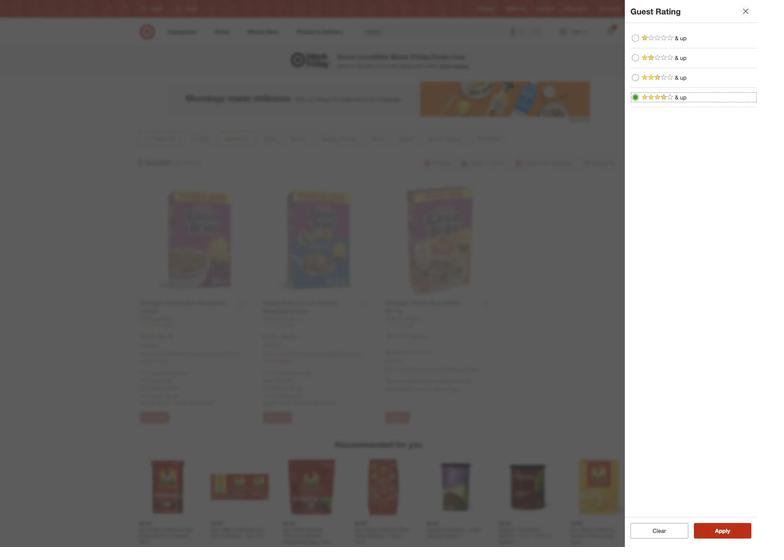 Task type: describe. For each thing, give the bounding box(es) containing it.
deals
[[432, 53, 450, 61]]

deals
[[401, 63, 413, 69]]

recommended
[[335, 440, 394, 449]]

you
[[409, 440, 423, 449]]

stock for 1283
[[268, 393, 280, 399]]

1 link
[[603, 24, 619, 40]]

guest rating dialog
[[625, 0, 758, 547]]

only ships with $35 orders free shipping * * exclusions apply. in stock at  pinole ready within 2 hours with pickup for 1283
[[263, 370, 336, 406]]

apply
[[716, 527, 731, 534]]

hours for 1283
[[297, 400, 309, 406]]

guest
[[631, 6, 654, 16]]

$4.29 for 1283
[[263, 333, 277, 340]]

6pm
[[424, 377, 434, 383]]

target circle link
[[565, 6, 589, 12]]

$4.29 for 1345
[[140, 333, 154, 340]]

box
[[606, 533, 614, 539]]

2 for 1283
[[293, 400, 296, 406]]

What can we help you find? suggestions appear below search field
[[361, 24, 537, 40]]

maid for sun-maid california golden raisins box - 12oz
[[581, 526, 592, 532]]

target circle
[[565, 6, 589, 11]]

organic
[[499, 526, 516, 532]]

on
[[350, 63, 355, 69]]

weekly ad
[[506, 6, 526, 11]]

registry
[[479, 6, 494, 11]]

1
[[614, 25, 616, 29]]

- inside $2.39 sun-maid natural california raisins resealable bag -10oz
[[319, 539, 321, 545]]

orders for 1283
[[301, 370, 313, 376]]

save
[[337, 63, 348, 69]]

today
[[436, 377, 448, 383]]

snap
[[386, 333, 399, 339]]

1345 link
[[140, 322, 249, 328]]

in for 1345
[[140, 393, 144, 399]]

ad
[[520, 6, 526, 11]]

$4.49
[[139, 520, 151, 526]]

maid for sun-maid natural california raisins resealable bag -10oz
[[294, 526, 304, 532]]

gather™ inside $4.59 california raisins - 20oz - good & gather™
[[445, 533, 463, 539]]

20oz inside $4.59 california raisins - 20oz - good & gather™
[[470, 526, 480, 532]]

2 inside the get it as soon as 6pm today with shipt ready within 2 hours with pickup
[[416, 386, 418, 392]]

friday
[[411, 53, 430, 61]]

circle
[[578, 6, 589, 11]]

week.
[[426, 63, 439, 69]]

$4.59
[[427, 520, 439, 526]]

3 & up from the top
[[676, 74, 687, 81]]

3
[[138, 157, 142, 167]]

1283 link
[[263, 322, 372, 328]]

only for 1345
[[140, 370, 149, 376]]

1345
[[162, 323, 172, 328]]

free for 1283
[[263, 377, 273, 383]]

1oz
[[245, 533, 253, 539]]

good inside $4.59 california raisins - 20oz - good & gather™
[[427, 533, 439, 539]]

$3.49 organic thompson raisins - 12oz - good & gather™
[[499, 520, 552, 545]]

now
[[452, 53, 465, 61]]

california for –
[[162, 526, 183, 532]]

- inside $4.99 sun-maid california golden raisins box - 12oz
[[616, 533, 618, 539]]

redcard
[[537, 6, 554, 11]]

1 & up radio from the top
[[633, 35, 640, 42]]

ebt
[[400, 333, 409, 339]]

score
[[337, 53, 356, 61]]

/ounce
[[414, 349, 430, 355]]

6ct
[[257, 533, 264, 539]]

gifts
[[365, 63, 375, 69]]

pinole inside $5.29 ( $0.24 /ounce ) at pinole
[[391, 358, 402, 363]]

raisins inside $3.49 organic thompson raisins - 12oz - good & gather™
[[499, 533, 515, 539]]

7 sun- from the left
[[400, 526, 411, 532]]

6 sun- from the left
[[355, 526, 365, 532]]

find stores link
[[600, 6, 622, 12]]

$2.39 sun-maid natural california raisins resealable bag -10oz
[[283, 520, 331, 545]]

apply button
[[694, 523, 752, 539]]

stock for 1345
[[146, 393, 158, 399]]

hours for 1345
[[174, 400, 187, 406]]

raisins inside $4.59 california raisins - 20oz - good & gather™
[[449, 526, 465, 532]]

$3.49
[[499, 520, 511, 526]]

ready for 1345
[[140, 400, 154, 406]]

12ct
[[355, 539, 365, 545]]

59 link
[[386, 322, 495, 328]]

pickup for 1345
[[198, 400, 213, 406]]

apply. for 1283
[[290, 384, 303, 390]]

bag
[[309, 539, 317, 545]]

gather™ inside $3.49 organic thompson raisins - 12oz - good & gather™
[[499, 539, 517, 545]]

raisins inside $2.39 sun-maid natural california raisins resealable bag -10oz
[[305, 533, 321, 539]]

in for 1283
[[263, 393, 267, 399]]

$2.99 sun-maid california sun- dried raisins - .05oz / 12ct
[[355, 520, 411, 545]]

ready for 1283
[[263, 400, 277, 406]]

& inside $3.49 organic thompson raisins - 12oz - good & gather™
[[548, 533, 552, 539]]

- inside $2.99 sun-maid california sun- dried raisins - .05oz / 12ct
[[386, 533, 387, 539]]

natural
[[306, 526, 322, 532]]

dried for sun-maid california sun- dried raisins - 1oz / 6ct
[[211, 533, 223, 539]]

california for 12oz
[[594, 526, 615, 532]]

only ships with $35 orders free shipping * * exclusions apply. in stock at  pinole ready within 2 hours with pickup for 1345
[[140, 370, 213, 406]]

get it as soon as 6pm today with shipt ready within 2 hours with pickup
[[386, 377, 472, 392]]

$4.49 sun-maid california sun- dried raisins canister – 20oz
[[139, 520, 195, 545]]

find
[[381, 63, 389, 69]]

hours inside the get it as soon as 6pm today with shipt ready within 2 hours with pickup
[[420, 386, 432, 392]]

weekly
[[506, 6, 519, 11]]

2 & up radio from the top
[[633, 94, 640, 101]]

raisins inside $2.39 sun-maid california sun- dried raisins - 1oz / 6ct
[[224, 533, 240, 539]]

raisins inside $4.99 sun-maid california golden raisins box - 12oz
[[588, 533, 604, 539]]

sun- inside $4.99 sun-maid california golden raisins box - 12oz
[[571, 526, 581, 532]]

2 up from the top
[[681, 54, 687, 61]]

top
[[356, 63, 364, 69]]

score incredible black friday deals now save on top gifts & find new deals each week. start saving
[[337, 53, 469, 69]]

california inside $4.59 california raisins - 20oz - good & gather™
[[427, 526, 448, 532]]

$5.29 ( $0.24 /ounce ) at pinole
[[386, 349, 431, 363]]

apply. for 1345
[[167, 384, 180, 390]]

free for 1345
[[140, 377, 150, 383]]

$4.99
[[571, 520, 583, 526]]

"raisins"
[[182, 159, 202, 166]]

3 results for "raisins"
[[138, 157, 202, 167]]

& inside score incredible black friday deals now save on top gifts & find new deals each week. start saving
[[376, 63, 379, 69]]

at inside $5.29 ( $0.24 /ounce ) at pinole
[[386, 358, 389, 363]]

$2.99
[[355, 520, 367, 526]]

ships for 1345
[[150, 370, 160, 376]]

exclusions apply. link for 1283
[[265, 384, 303, 390]]

$5.29 for 1283
[[282, 333, 296, 340]]

incredible
[[358, 53, 389, 61]]

sponsored
[[570, 117, 591, 122]]

–
[[189, 533, 192, 539]]

california inside $2.39 sun-maid natural california raisins resealable bag -10oz
[[283, 533, 304, 539]]

good inside $3.49 organic thompson raisins - 12oz - good & gather™
[[535, 533, 547, 539]]

guest rating
[[631, 6, 681, 16]]

search button
[[532, 24, 549, 41]]

/ for .05oz
[[402, 533, 404, 539]]

exclusions for 1283
[[265, 384, 288, 390]]

get
[[386, 377, 394, 383]]

registry link
[[479, 6, 494, 12]]



Task type: locate. For each thing, give the bounding box(es) containing it.
maid for sun-maid california sun- dried raisins - .05oz / 12ct
[[365, 526, 376, 532]]

search
[[532, 29, 549, 36]]

12oz inside $3.49 organic thompson raisins - 12oz - good & gather™
[[519, 533, 530, 539]]

golden
[[571, 533, 587, 539]]

2 horizontal spatial 2
[[416, 386, 418, 392]]

1 & up from the top
[[676, 35, 687, 42]]

1 vertical spatial 20oz
[[139, 539, 150, 545]]

$2.39 for $2.39 sun-maid natural california raisins resealable bag -10oz
[[283, 520, 295, 526]]

2 & up from the top
[[676, 54, 687, 61]]

)
[[430, 349, 431, 355]]

3 up from the top
[[681, 74, 687, 81]]

clear
[[653, 527, 667, 534]]

exclusions
[[142, 384, 166, 390], [265, 384, 288, 390]]

&
[[676, 35, 679, 42], [676, 54, 679, 61], [376, 63, 379, 69], [676, 74, 679, 81], [676, 94, 679, 101], [441, 533, 444, 539], [548, 533, 552, 539]]

dried for sun-maid california sun- dried raisins - .05oz / 12ct
[[355, 533, 367, 539]]

thompson
[[518, 526, 541, 532]]

$5.29
[[159, 333, 173, 340], [282, 333, 296, 340], [386, 349, 400, 356]]

2 horizontal spatial hours
[[420, 386, 432, 392]]

1 horizontal spatial stock
[[268, 393, 280, 399]]

1 ships from the left
[[150, 370, 160, 376]]

1 horizontal spatial apply.
[[290, 384, 303, 390]]

1 vertical spatial for
[[396, 440, 407, 449]]

sun-maid california sun-dried raisins canister – 20oz image
[[139, 458, 197, 516], [139, 458, 197, 516]]

0 horizontal spatial /
[[254, 533, 256, 539]]

0 horizontal spatial pickup
[[198, 400, 213, 406]]

1 horizontal spatial $5.29
[[282, 333, 296, 340]]

exclusions for 1345
[[142, 384, 166, 390]]

saving
[[453, 63, 469, 69]]

2 for 1345
[[170, 400, 173, 406]]

recommended for you
[[335, 440, 423, 449]]

4 maid from the left
[[365, 526, 376, 532]]

1 horizontal spatial only ships with $35 orders free shipping * * exclusions apply. in stock at  pinole ready within 2 hours with pickup
[[263, 370, 336, 406]]

1 only ships with $35 orders free shipping * * exclusions apply. in stock at  pinole ready within 2 hours with pickup from the left
[[140, 370, 213, 406]]

12oz
[[519, 533, 530, 539], [571, 539, 581, 545]]

sun-maid california sun-dried raisins - 1oz / 6ct image
[[211, 458, 269, 516], [211, 458, 269, 516]]

1 $35 from the left
[[170, 370, 177, 376]]

dried up '12ct'
[[355, 533, 367, 539]]

california up resealable
[[283, 533, 304, 539]]

california up canister
[[162, 526, 183, 532]]

pickup
[[444, 386, 459, 392], [198, 400, 213, 406], [321, 400, 336, 406]]

$2.39 sun-maid california sun- dried raisins - 1oz / 6ct
[[211, 520, 267, 539]]

1 exclusions from the left
[[142, 384, 166, 390]]

$35 for 1283
[[293, 370, 300, 376]]

20oz left organic
[[470, 526, 480, 532]]

2 exclusions apply. link from the left
[[265, 384, 303, 390]]

1 vertical spatial gather™
[[499, 539, 517, 545]]

/
[[254, 533, 256, 539], [402, 533, 404, 539]]

$5.29 left the (
[[386, 349, 400, 356]]

0 horizontal spatial only
[[140, 370, 149, 376]]

(
[[401, 349, 402, 355]]

only
[[140, 370, 149, 376], [263, 370, 272, 376]]

2 exclusions from the left
[[265, 384, 288, 390]]

for left you at bottom right
[[396, 440, 407, 449]]

0 horizontal spatial 20oz
[[139, 539, 150, 545]]

2 horizontal spatial pickup
[[444, 386, 459, 392]]

.05oz
[[389, 533, 401, 539]]

$2.39 for $2.39 sun-maid california sun- dried raisins - 1oz / 6ct
[[211, 520, 223, 526]]

& inside $4.59 california raisins - 20oz - good & gather™
[[441, 533, 444, 539]]

1 horizontal spatial in
[[263, 393, 267, 399]]

0 horizontal spatial $2.39
[[211, 520, 223, 526]]

0 horizontal spatial $4.29
[[140, 333, 154, 340]]

california up box
[[594, 526, 615, 532]]

advertisement region
[[167, 81, 591, 117]]

maid inside $4.99 sun-maid california golden raisins box - 12oz
[[581, 526, 592, 532]]

2 only ships with $35 orders free shipping * * exclusions apply. in stock at  pinole ready within 2 hours with pickup from the left
[[263, 370, 336, 406]]

4 & up from the top
[[676, 94, 687, 101]]

2 / from the left
[[402, 533, 404, 539]]

weekly ad link
[[506, 6, 526, 12]]

dried down "$4.49"
[[139, 533, 151, 539]]

for
[[173, 159, 180, 166], [396, 440, 407, 449]]

shipt
[[460, 377, 472, 383]]

20oz down "$4.49"
[[139, 539, 150, 545]]

1 horizontal spatial 12oz
[[571, 539, 581, 545]]

$2.39 inside $2.39 sun-maid natural california raisins resealable bag -10oz
[[283, 520, 295, 526]]

within for 1345
[[156, 400, 169, 406]]

maid inside $2.99 sun-maid california sun- dried raisins - .05oz / 12ct
[[365, 526, 376, 532]]

california inside $4.99 sun-maid california golden raisins box - 12oz
[[594, 526, 615, 532]]

dried for sun-maid california sun- dried raisins canister – 20oz
[[139, 533, 151, 539]]

$5.29 inside $5.29 ( $0.24 /ounce ) at pinole
[[386, 349, 400, 356]]

$5.29 down 1345
[[159, 333, 173, 340]]

1 horizontal spatial good
[[535, 533, 547, 539]]

$35 for 1345
[[170, 370, 177, 376]]

2 apply. from the left
[[290, 384, 303, 390]]

1 horizontal spatial $4.29
[[263, 333, 277, 340]]

20oz inside $4.49 sun-maid california sun- dried raisins canister – 20oz
[[139, 539, 150, 545]]

shipping for 1283
[[274, 377, 293, 383]]

0 horizontal spatial within
[[156, 400, 169, 406]]

2 orders from the left
[[301, 370, 313, 376]]

1 apply. from the left
[[167, 384, 180, 390]]

1 horizontal spatial 20oz
[[470, 526, 480, 532]]

& up radio
[[633, 35, 640, 42], [633, 94, 640, 101]]

0 horizontal spatial $5.29
[[159, 333, 173, 340]]

raisins
[[449, 526, 465, 532], [152, 533, 168, 539], [224, 533, 240, 539], [305, 533, 321, 539], [368, 533, 384, 539], [499, 533, 515, 539], [588, 533, 604, 539]]

1 horizontal spatial $4.29 - $5.29 at pinole
[[263, 333, 296, 348]]

0 vertical spatial 12oz
[[519, 533, 530, 539]]

/ left 6ct
[[254, 533, 256, 539]]

2 stock from the left
[[268, 393, 280, 399]]

1 horizontal spatial 2
[[293, 400, 296, 406]]

/ inside $2.39 sun-maid california sun- dried raisins - 1oz / 6ct
[[254, 533, 256, 539]]

eligible
[[411, 333, 426, 339]]

1 in from the left
[[140, 393, 144, 399]]

1 as from the left
[[399, 377, 404, 383]]

$4.99 sun-maid california golden raisins box - 12oz
[[571, 520, 618, 545]]

as left 6pm
[[418, 377, 423, 383]]

with
[[161, 370, 169, 376], [284, 370, 292, 376], [450, 377, 459, 383], [433, 386, 443, 392], [188, 400, 197, 406], [311, 400, 320, 406]]

1 horizontal spatial $35
[[293, 370, 300, 376]]

12oz inside $4.99 sun-maid california golden raisins box - 12oz
[[571, 539, 581, 545]]

1 vertical spatial & up radio
[[633, 74, 640, 81]]

-
[[156, 333, 158, 340], [278, 333, 281, 340], [466, 526, 468, 532], [482, 526, 484, 532], [242, 533, 244, 539], [386, 533, 387, 539], [516, 533, 518, 539], [531, 533, 533, 539], [616, 533, 618, 539], [319, 539, 321, 545]]

0 horizontal spatial 12oz
[[519, 533, 530, 539]]

dried
[[139, 533, 151, 539], [211, 533, 223, 539], [355, 533, 367, 539]]

0 horizontal spatial gather™
[[445, 533, 463, 539]]

1 sun- from the left
[[139, 526, 150, 532]]

2 as from the left
[[418, 377, 423, 383]]

0 horizontal spatial free
[[140, 377, 150, 383]]

5 sun- from the left
[[283, 526, 294, 532]]

ships for 1283
[[273, 370, 283, 376]]

1 horizontal spatial within
[[278, 400, 291, 406]]

59
[[408, 323, 412, 328]]

maid for sun-maid california sun- dried raisins canister – 20oz
[[150, 526, 161, 532]]

$4.29 - $5.29 at pinole down 1283
[[263, 333, 296, 348]]

0 horizontal spatial apply.
[[167, 384, 180, 390]]

california for 1oz
[[234, 526, 255, 532]]

ships
[[150, 370, 160, 376], [273, 370, 283, 376]]

0 horizontal spatial orders
[[178, 370, 190, 376]]

0 vertical spatial & up radio
[[633, 35, 640, 42]]

as right it
[[399, 377, 404, 383]]

apply.
[[167, 384, 180, 390], [290, 384, 303, 390]]

0 horizontal spatial ready
[[140, 400, 154, 406]]

raisins inside $4.49 sun-maid california sun- dried raisins canister – 20oz
[[152, 533, 168, 539]]

0 horizontal spatial $4.29 - $5.29 at pinole
[[140, 333, 173, 348]]

organic thompson raisins - 12oz - good & gather™ image
[[499, 458, 557, 516], [499, 458, 557, 516]]

1 horizontal spatial ready
[[263, 400, 277, 406]]

2 shipping from the left
[[274, 377, 293, 383]]

shipping for 1345
[[151, 377, 170, 383]]

2 $4.29 from the left
[[263, 333, 277, 340]]

0 horizontal spatial 2
[[170, 400, 173, 406]]

1 vertical spatial & up radio
[[633, 94, 640, 101]]

find stores
[[600, 6, 622, 11]]

raisins inside $2.99 sun-maid california sun- dried raisins - .05oz / 12ct
[[368, 533, 384, 539]]

sun-maid natural california raisins resealable bag -10oz image
[[283, 458, 341, 516], [283, 458, 341, 516]]

california inside $4.49 sun-maid california sun- dried raisins canister – 20oz
[[162, 526, 183, 532]]

2 in from the left
[[263, 393, 267, 399]]

$2.39
[[211, 520, 223, 526], [283, 520, 295, 526]]

0 vertical spatial 20oz
[[470, 526, 480, 532]]

1 shipping from the left
[[151, 377, 170, 383]]

california inside $2.99 sun-maid california sun- dried raisins - .05oz / 12ct
[[378, 526, 399, 532]]

clear button
[[631, 523, 689, 539]]

2
[[416, 386, 418, 392], [170, 400, 173, 406], [293, 400, 296, 406]]

0 horizontal spatial exclusions
[[142, 384, 166, 390]]

maid inside $2.39 sun-maid natural california raisins resealable bag -10oz
[[294, 526, 304, 532]]

1 horizontal spatial ships
[[273, 370, 283, 376]]

start
[[440, 63, 452, 69]]

3 sun- from the left
[[211, 526, 222, 532]]

resealable
[[283, 539, 307, 545]]

pickup inside the get it as soon as 6pm today with shipt ready within 2 hours with pickup
[[444, 386, 459, 392]]

1 horizontal spatial shipping
[[274, 377, 293, 383]]

for left "raisins"
[[173, 159, 180, 166]]

2 $2.39 from the left
[[283, 520, 295, 526]]

$4.29
[[140, 333, 154, 340], [263, 333, 277, 340]]

$4.29 - $5.29 at pinole for 1345
[[140, 333, 173, 348]]

within inside the get it as soon as 6pm today with shipt ready within 2 hours with pickup
[[401, 386, 414, 392]]

1 horizontal spatial /
[[402, 533, 404, 539]]

& up
[[676, 35, 687, 42], [676, 54, 687, 61], [676, 74, 687, 81], [676, 94, 687, 101]]

good down thompson
[[535, 533, 547, 539]]

it
[[395, 377, 398, 383]]

rating
[[656, 6, 681, 16]]

$0.24
[[402, 349, 414, 355]]

1 horizontal spatial only
[[263, 370, 272, 376]]

1 horizontal spatial hours
[[297, 400, 309, 406]]

0 horizontal spatial good
[[427, 533, 439, 539]]

12oz down golden
[[571, 539, 581, 545]]

up
[[681, 35, 687, 42], [681, 54, 687, 61], [681, 74, 687, 81], [681, 94, 687, 101]]

1 up from the top
[[681, 35, 687, 42]]

0 vertical spatial & up radio
[[633, 54, 640, 61]]

0 vertical spatial gather™
[[445, 533, 463, 539]]

maid inside $2.39 sun-maid california sun- dried raisins - 1oz / 6ct
[[222, 526, 233, 532]]

california inside $2.39 sun-maid california sun- dried raisins - 1oz / 6ct
[[234, 526, 255, 532]]

1 horizontal spatial dried
[[211, 533, 223, 539]]

0 horizontal spatial for
[[173, 159, 180, 166]]

free
[[140, 377, 150, 383], [263, 377, 273, 383]]

redcard link
[[537, 6, 554, 12]]

2 horizontal spatial $5.29
[[386, 349, 400, 356]]

/ right ".05oz"
[[402, 533, 404, 539]]

3 dried from the left
[[355, 533, 367, 539]]

maid for sun-maid california sun- dried raisins - 1oz / 6ct
[[222, 526, 233, 532]]

1 vertical spatial 12oz
[[571, 539, 581, 545]]

2 sun- from the left
[[184, 526, 195, 532]]

for inside the "3 results for "raisins""
[[173, 159, 180, 166]]

/ for 1oz
[[254, 533, 256, 539]]

soon
[[406, 377, 417, 383]]

dried inside $2.39 sun-maid california sun- dried raisins - 1oz / 6ct
[[211, 533, 223, 539]]

sun- inside $2.39 sun-maid natural california raisins resealable bag -10oz
[[283, 526, 294, 532]]

1 orders from the left
[[178, 370, 190, 376]]

new
[[390, 63, 399, 69]]

california up ".05oz"
[[378, 526, 399, 532]]

1 good from the left
[[427, 533, 439, 539]]

$2.39 inside $2.39 sun-maid california sun- dried raisins - 1oz / 6ct
[[211, 520, 223, 526]]

0 horizontal spatial only ships with $35 orders free shipping * * exclusions apply. in stock at  pinole ready within 2 hours with pickup
[[140, 370, 213, 406]]

sun-maid california sun-dried raisins - .05oz / 12ct image
[[355, 458, 413, 516], [355, 458, 413, 516]]

0 horizontal spatial $35
[[170, 370, 177, 376]]

target
[[565, 6, 577, 11]]

1 exclusions apply. link from the left
[[142, 384, 180, 390]]

- inside $2.39 sun-maid california sun- dried raisins - 1oz / 6ct
[[242, 533, 244, 539]]

1 horizontal spatial for
[[396, 440, 407, 449]]

exclusions apply. link for 1345
[[142, 384, 180, 390]]

12oz down thompson
[[519, 533, 530, 539]]

1 $4.29 - $5.29 at pinole from the left
[[140, 333, 173, 348]]

results
[[144, 157, 171, 167]]

1 horizontal spatial exclusions apply. link
[[265, 384, 303, 390]]

within for 1283
[[278, 400, 291, 406]]

1 horizontal spatial pickup
[[321, 400, 336, 406]]

pickup for 1283
[[321, 400, 336, 406]]

/ inside $2.99 sun-maid california sun- dried raisins - .05oz / 12ct
[[402, 533, 404, 539]]

maid inside $4.49 sun-maid california sun- dried raisins canister – 20oz
[[150, 526, 161, 532]]

0 horizontal spatial in
[[140, 393, 144, 399]]

only ships with $35 orders free shipping * * exclusions apply. in stock at  pinole ready within 2 hours with pickup
[[140, 370, 213, 406], [263, 370, 336, 406]]

0 horizontal spatial shipping
[[151, 377, 170, 383]]

0 horizontal spatial hours
[[174, 400, 187, 406]]

california down $4.59
[[427, 526, 448, 532]]

each
[[414, 63, 425, 69]]

1 / from the left
[[254, 533, 256, 539]]

2 horizontal spatial within
[[401, 386, 414, 392]]

20oz
[[470, 526, 480, 532], [139, 539, 150, 545]]

2 dried from the left
[[211, 533, 223, 539]]

0 horizontal spatial stock
[[146, 393, 158, 399]]

$5.29 down 1283
[[282, 333, 296, 340]]

only for 1283
[[263, 370, 272, 376]]

2 maid from the left
[[222, 526, 233, 532]]

3 maid from the left
[[294, 526, 304, 532]]

1 horizontal spatial as
[[418, 377, 423, 383]]

4 sun- from the left
[[256, 526, 267, 532]]

0 horizontal spatial ships
[[150, 370, 160, 376]]

$4.59 california raisins - 20oz - good & gather™
[[427, 520, 484, 539]]

0 horizontal spatial as
[[399, 377, 404, 383]]

2 ships from the left
[[273, 370, 283, 376]]

1 free from the left
[[140, 377, 150, 383]]

0 vertical spatial for
[[173, 159, 180, 166]]

1 $4.29 from the left
[[140, 333, 154, 340]]

1 dried from the left
[[139, 533, 151, 539]]

as
[[399, 377, 404, 383], [418, 377, 423, 383]]

find
[[600, 6, 608, 11]]

8 sun- from the left
[[571, 526, 581, 532]]

2 good from the left
[[535, 533, 547, 539]]

snap ebt eligible
[[386, 333, 426, 339]]

1 & up radio from the top
[[633, 54, 640, 61]]

2 horizontal spatial ready
[[386, 386, 400, 392]]

2 $35 from the left
[[293, 370, 300, 376]]

california
[[162, 526, 183, 532], [234, 526, 255, 532], [378, 526, 399, 532], [427, 526, 448, 532], [594, 526, 615, 532], [283, 533, 304, 539]]

1 stock from the left
[[146, 393, 158, 399]]

california raisins - 20oz - good & gather™ image
[[427, 458, 485, 516], [427, 458, 485, 516]]

1 maid from the left
[[150, 526, 161, 532]]

at
[[140, 342, 144, 348], [263, 342, 267, 348], [386, 358, 389, 363], [159, 393, 163, 399], [282, 393, 286, 399]]

1283
[[285, 323, 294, 328]]

1 horizontal spatial exclusions
[[265, 384, 288, 390]]

dried right –
[[211, 533, 223, 539]]

& up radio
[[633, 54, 640, 61], [633, 74, 640, 81]]

california up 1oz on the left of the page
[[234, 526, 255, 532]]

5 maid from the left
[[581, 526, 592, 532]]

0 horizontal spatial dried
[[139, 533, 151, 539]]

0 horizontal spatial exclusions apply. link
[[142, 384, 180, 390]]

black
[[391, 53, 409, 61]]

$4.29 - $5.29 at pinole down 1345
[[140, 333, 173, 348]]

in
[[140, 393, 144, 399], [263, 393, 267, 399]]

dried inside $2.99 sun-maid california sun- dried raisins - .05oz / 12ct
[[355, 533, 367, 539]]

1 horizontal spatial free
[[263, 377, 273, 383]]

california for .05oz
[[378, 526, 399, 532]]

$4.29 - $5.29 at pinole for 1283
[[263, 333, 296, 348]]

sun-maid california golden raisins box - 12oz image
[[571, 458, 629, 516], [571, 458, 629, 516]]

stores
[[609, 6, 622, 11]]

1 $2.39 from the left
[[211, 520, 223, 526]]

2 horizontal spatial dried
[[355, 533, 367, 539]]

10oz
[[321, 539, 331, 545]]

1 horizontal spatial gather™
[[499, 539, 517, 545]]

1 horizontal spatial orders
[[301, 370, 313, 376]]

2 & up radio from the top
[[633, 74, 640, 81]]

2 $4.29 - $5.29 at pinole from the left
[[263, 333, 296, 348]]

ready inside the get it as soon as 6pm today with shipt ready within 2 hours with pickup
[[386, 386, 400, 392]]

orders for 1345
[[178, 370, 190, 376]]

4 up from the top
[[681, 94, 687, 101]]

2 free from the left
[[263, 377, 273, 383]]

1 only from the left
[[140, 370, 149, 376]]

pinole
[[145, 342, 157, 348], [268, 342, 279, 348], [391, 358, 402, 363], [165, 393, 178, 399], [287, 393, 301, 399]]

good down $4.59
[[427, 533, 439, 539]]

canister
[[170, 533, 188, 539]]

2 only from the left
[[263, 370, 272, 376]]

$5.29 for 1345
[[159, 333, 173, 340]]

1 horizontal spatial $2.39
[[283, 520, 295, 526]]

dried inside $4.49 sun-maid california sun- dried raisins canister – 20oz
[[139, 533, 151, 539]]



Task type: vqa. For each thing, say whether or not it's contained in the screenshot.
20Oz in the $4.59 California Raisins - 20oz - Good & Gather™
yes



